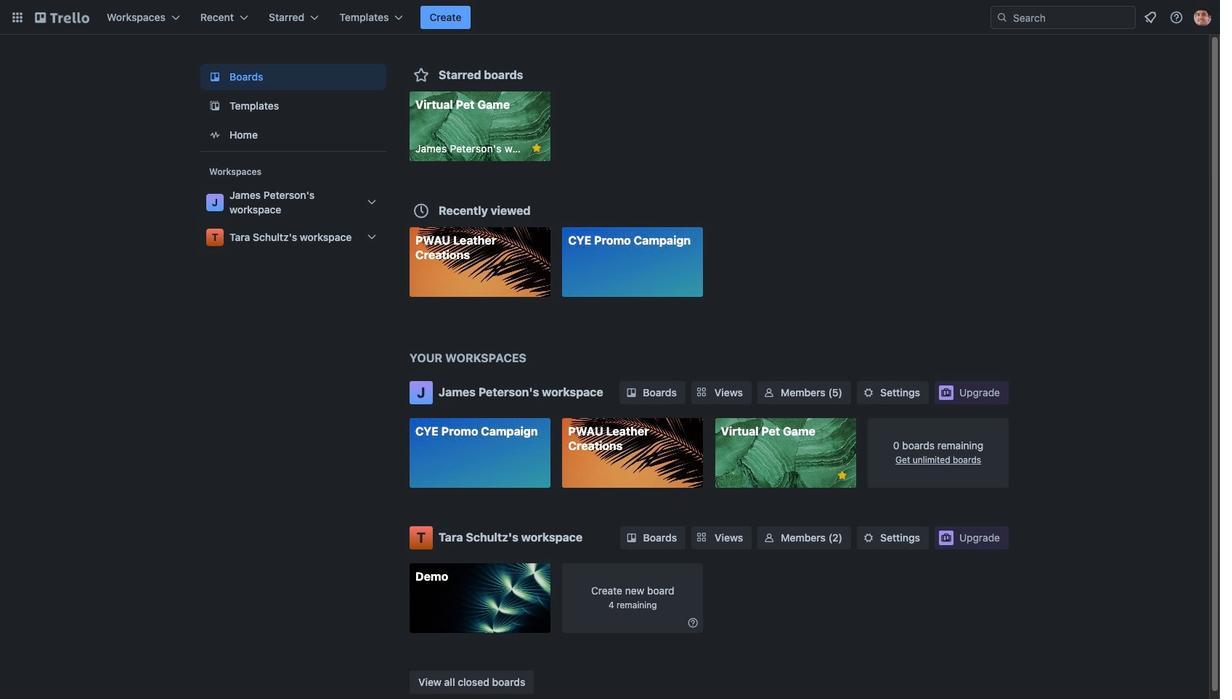 Task type: locate. For each thing, give the bounding box(es) containing it.
sm image
[[624, 386, 639, 400], [762, 386, 777, 400], [862, 386, 876, 400], [625, 531, 639, 545], [862, 531, 876, 545]]

Search field
[[991, 6, 1136, 29]]

1 vertical spatial sm image
[[686, 616, 701, 630]]

open information menu image
[[1170, 10, 1184, 25]]

james peterson (jamespeterson93) image
[[1195, 9, 1212, 26]]

0 horizontal spatial sm image
[[686, 616, 701, 630]]

home image
[[206, 126, 224, 144]]

sm image
[[762, 531, 777, 545], [686, 616, 701, 630]]

1 horizontal spatial sm image
[[762, 531, 777, 545]]

template board image
[[206, 97, 224, 115]]

search image
[[997, 12, 1009, 23]]

0 vertical spatial sm image
[[762, 531, 777, 545]]



Task type: describe. For each thing, give the bounding box(es) containing it.
click to unstar this board. it will be removed from your starred list. image
[[836, 469, 849, 482]]

primary element
[[0, 0, 1221, 35]]

back to home image
[[35, 6, 89, 29]]

click to unstar this board. it will be removed from your starred list. image
[[530, 142, 543, 155]]

0 notifications image
[[1142, 9, 1160, 26]]

board image
[[206, 68, 224, 86]]



Task type: vqa. For each thing, say whether or not it's contained in the screenshot.
SPARKLE image
no



